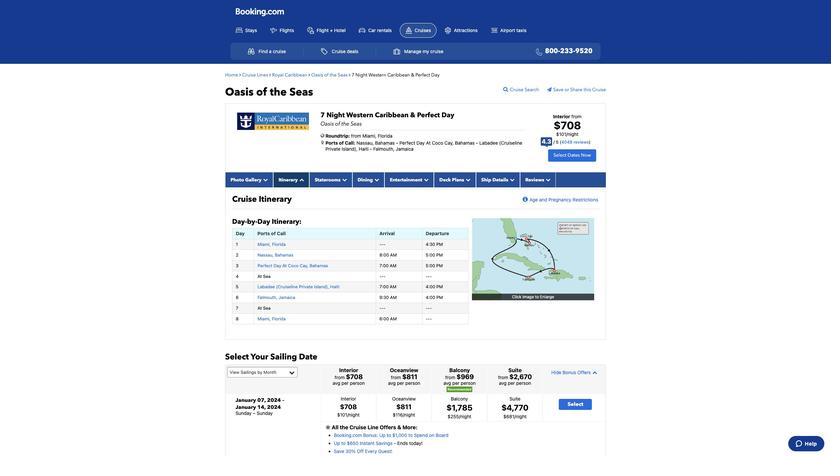 Task type: vqa. For each thing, say whether or not it's contained in the screenshot.


Task type: describe. For each thing, give the bounding box(es) containing it.
night for $1,785
[[461, 414, 472, 419]]

hide bonus offers link
[[545, 367, 604, 378]]

cruise lines
[[242, 72, 268, 78]]

$650
[[347, 441, 359, 446]]

2 sunday from the left
[[257, 411, 273, 416]]

airport
[[501, 27, 516, 33]]

1 vertical spatial falmouth, jamaica
[[258, 295, 295, 300]]

reviews
[[574, 139, 589, 145]]

staterooms
[[315, 177, 341, 183]]

balcony from $969 avg per person
[[444, 367, 476, 386]]

line
[[368, 424, 379, 430]]

5 inside 4.3 / 5 ( 4049 reviews )
[[556, 139, 559, 145]]

6
[[236, 295, 239, 300]]

& for 7 night western caribbean & perfect day oasis of the seas
[[411, 110, 416, 120]]

stays link
[[231, 23, 263, 37]]

view sailings by month
[[230, 370, 277, 375]]

guest!
[[378, 449, 393, 454]]

avg for $811
[[388, 381, 396, 386]]

map marker image
[[321, 140, 324, 145]]

view sailings by month link
[[227, 367, 298, 378]]

save or share this cruise link
[[547, 86, 606, 93]]

cruise lines link
[[242, 72, 268, 78]]

1 2024 from the top
[[267, 397, 281, 404]]

the inside 7 night western caribbean & perfect day oasis of the seas
[[342, 120, 349, 128]]

/ for $708
[[348, 412, 349, 418]]

home link
[[225, 72, 238, 78]]

nassau, for nassau, bahamas • perfect day at coco cay, bahamas •
[[357, 140, 374, 146]]

cruise search
[[510, 86, 540, 93]]

pm for miami, florida
[[437, 242, 443, 247]]

1 horizontal spatial labadee
[[480, 140, 498, 146]]

/ inside 4.3 / 5 ( 4049 reviews )
[[554, 139, 555, 145]]

save inside booking.com bonus: up to $1,000 to spend on board up to $650 instant savings -             ends today! save 30% off every guest!
[[334, 449, 345, 454]]

interior
[[554, 113, 571, 119]]

1 vertical spatial oasis
[[225, 85, 254, 100]]

233-
[[561, 46, 576, 55]]

booking.com bonus: up to $1,000 to spend on board link
[[334, 433, 449, 438]]

$255
[[448, 414, 459, 419]]

at sea for 4
[[258, 274, 271, 279]]

suite from $2,670 avg per person
[[498, 367, 532, 386]]

0 vertical spatial –
[[282, 397, 285, 404]]

cruise up booking.com
[[350, 424, 367, 430]]

ship
[[482, 177, 492, 183]]

night for 7 night western caribbean & perfect day oasis of the seas
[[327, 110, 345, 120]]

your
[[251, 352, 269, 363]]

night for $708
[[349, 412, 360, 418]]

1 vertical spatial offers
[[380, 424, 396, 430]]

cruise deals
[[332, 48, 359, 54]]

month
[[264, 370, 277, 375]]

car rentals
[[369, 27, 392, 33]]

cruise deals link
[[314, 45, 366, 58]]

1 vertical spatial labadee (cruiseline private island), haiti
[[258, 284, 340, 290]]

night for $4,770
[[516, 414, 527, 419]]

per for $708
[[342, 381, 349, 386]]

of down roundtrip:
[[339, 140, 344, 146]]

oceanview $811 $116 / night
[[392, 396, 416, 418]]

save 30% off every guest! link
[[334, 449, 393, 454]]

0 horizontal spatial to
[[342, 441, 346, 446]]

1 vertical spatial itinerary
[[259, 194, 292, 205]]

7:00 for 4:00 pm
[[380, 284, 389, 290]]

of down lines on the left of the page
[[256, 85, 267, 100]]

person for $811
[[406, 381, 421, 386]]

reviews
[[526, 177, 545, 183]]

4:00 for 9:30 am
[[426, 295, 436, 300]]

2 horizontal spatial •
[[476, 140, 478, 146]]

angle right image for oasis of the seas
[[349, 72, 351, 77]]

cruise for manage my cruise
[[431, 48, 444, 54]]

1 vertical spatial –
[[253, 411, 256, 416]]

every
[[365, 449, 377, 454]]

$969
[[457, 373, 474, 381]]

1 horizontal spatial falmouth,
[[374, 146, 395, 152]]

$811 inside oceanview $811 $116 / night
[[397, 403, 412, 411]]

deck plans
[[440, 177, 465, 183]]

800-233-9520
[[545, 46, 593, 55]]

0 vertical spatial miami,
[[363, 133, 377, 139]]

0 vertical spatial florida
[[378, 133, 393, 139]]

7 for 7 night western caribbean & perfect day
[[352, 72, 355, 78]]

chevron down image
[[509, 177, 515, 182]]

0 horizontal spatial falmouth,
[[258, 295, 278, 300]]

4:00 for 7:00 am
[[426, 284, 436, 290]]

sailing
[[271, 352, 297, 363]]

pregnancy
[[549, 197, 572, 202]]

30%
[[346, 449, 356, 454]]

balcony for from
[[450, 367, 470, 373]]

chevron down image for entertainment
[[423, 177, 429, 182]]

0 vertical spatial offers
[[578, 370, 591, 375]]

0 horizontal spatial labadee
[[258, 284, 275, 290]]

from for interior from $708 avg per person
[[335, 375, 345, 381]]

hide
[[552, 370, 562, 375]]

1
[[236, 242, 238, 247]]

am for labadee (cruiseline private island), haiti
[[390, 284, 397, 290]]

$708 inside interior $708 $101 / night
[[340, 403, 357, 411]]

1 horizontal spatial to
[[387, 433, 391, 438]]

avg for $708
[[333, 381, 341, 386]]

$1,785
[[447, 403, 473, 412]]

roundtrip: from miami, florida
[[326, 133, 393, 139]]

7 for 7
[[236, 306, 238, 311]]

the right all
[[340, 424, 349, 430]]

from for balcony from $969 avg per person
[[446, 375, 456, 381]]

deck
[[440, 177, 451, 183]]

7 for 7 night western caribbean & perfect day oasis of the seas
[[321, 110, 325, 120]]

+
[[330, 27, 333, 33]]

interior for from
[[339, 367, 359, 373]]

january 07, 2024 – january 14, 2024 sunday – sunday
[[236, 397, 285, 416]]

0 horizontal spatial •
[[370, 146, 372, 152]]

select for your
[[225, 352, 249, 363]]

0 vertical spatial labadee (cruiseline private island), haiti
[[326, 140, 523, 152]]

avg for $969
[[444, 381, 451, 386]]

0 vertical spatial oasis of the seas
[[311, 72, 348, 78]]

1 horizontal spatial cay,
[[445, 140, 454, 146]]

(cruiseline inside labadee (cruiseline private island), haiti
[[500, 140, 523, 146]]

perfect down nassau, bahamas link
[[258, 263, 273, 268]]

ends
[[398, 441, 408, 446]]

staterooms button
[[310, 172, 353, 187]]

hide bonus offers
[[552, 370, 591, 375]]

miami, florida link for 1
[[258, 242, 286, 247]]

1 vertical spatial up
[[334, 441, 340, 446]]

entertainment button
[[385, 172, 434, 187]]

today!
[[410, 441, 423, 446]]

all the cruise line offers & more:
[[331, 424, 418, 430]]

the down royal
[[270, 85, 287, 100]]

1 horizontal spatial falmouth, jamaica
[[372, 146, 414, 152]]

1 horizontal spatial coco
[[432, 140, 444, 146]]

pm for falmouth, jamaica
[[437, 295, 443, 300]]

ship details button
[[476, 172, 520, 187]]

from for oceanview from $811 avg per person
[[391, 375, 401, 381]]

age and pregnancy restrictions
[[530, 197, 599, 202]]

ports of call:
[[326, 140, 356, 146]]

sea for 4
[[263, 274, 271, 279]]

angle right image
[[240, 72, 241, 77]]

1 vertical spatial seas
[[290, 85, 313, 100]]

interior from $708 avg per person
[[333, 367, 365, 386]]

deals
[[347, 48, 359, 54]]

booking.com bonus: up to $1,000 to spend on board up to $650 instant savings -             ends today! save 30% off every guest!
[[334, 433, 449, 454]]

flight
[[317, 27, 329, 33]]

6:00 am
[[380, 316, 397, 322]]

4:00 pm for 9:30 am
[[426, 295, 443, 300]]

interior $708 $101 / night
[[338, 396, 360, 418]]

perfect down manage my cruise
[[416, 72, 430, 78]]

itinerary button
[[273, 172, 310, 187]]

angle right image for royal caribbean
[[309, 72, 310, 77]]

manage
[[404, 48, 422, 54]]

flight + hotel
[[317, 27, 346, 33]]

from for suite from $2,670 avg per person
[[498, 375, 509, 381]]

restrictions
[[573, 197, 599, 202]]

$708 for interior from $708 avg per person
[[346, 373, 363, 381]]

- inside booking.com bonus: up to $1,000 to spend on board up to $650 instant savings -             ends today! save 30% off every guest!
[[394, 441, 396, 446]]

800-233-9520 link
[[534, 46, 593, 56]]

0 horizontal spatial private
[[299, 284, 313, 290]]

cruise right this
[[593, 86, 606, 93]]

search
[[525, 86, 540, 93]]

4049
[[562, 139, 573, 145]]

oceanview for from
[[390, 367, 419, 373]]

cruise itinerary map image
[[472, 218, 595, 300]]

find a cruise
[[259, 48, 286, 54]]

0 horizontal spatial coco
[[288, 263, 299, 268]]

0 horizontal spatial 5
[[236, 284, 239, 290]]

rentals
[[377, 27, 392, 33]]

0 vertical spatial up
[[380, 433, 386, 438]]

cruises link
[[400, 23, 437, 38]]

pm for labadee (cruiseline private island), haiti
[[437, 284, 443, 290]]

ship details
[[482, 177, 509, 183]]

of left call
[[271, 231, 276, 236]]

stays
[[245, 27, 257, 33]]

4049 reviews link
[[562, 139, 589, 145]]

arrival
[[380, 231, 395, 236]]

spend
[[414, 433, 428, 438]]

from for interior from $708 $101 / night
[[572, 113, 582, 119]]

select link
[[559, 399, 593, 410]]

select for dates
[[554, 152, 567, 159]]

day inside 7 night western caribbean & perfect day oasis of the seas
[[442, 110, 455, 120]]

1 vertical spatial island),
[[314, 284, 329, 290]]

4
[[236, 274, 239, 279]]

1 vertical spatial (cruiseline
[[276, 284, 298, 290]]

off
[[357, 449, 364, 454]]

at sea for 7
[[258, 306, 271, 311]]

florida for 1
[[272, 242, 286, 247]]

1 horizontal spatial seas
[[338, 72, 348, 78]]

8:00 am
[[380, 252, 397, 258]]

select          dates now
[[554, 152, 591, 159]]



Task type: locate. For each thing, give the bounding box(es) containing it.
miami, florida for 8
[[258, 316, 286, 322]]

1 vertical spatial haiti
[[330, 284, 340, 290]]

booking.com
[[334, 433, 362, 438]]

day-by-day itinerary:
[[232, 217, 302, 226]]

photo gallery button
[[225, 172, 273, 187]]

/ up the more:
[[403, 412, 405, 418]]

chevron down image for staterooms
[[341, 177, 347, 182]]

chevron down image inside photo gallery dropdown button
[[262, 177, 268, 182]]

2
[[236, 252, 239, 258]]

0 horizontal spatial sunday
[[236, 411, 252, 416]]

cruise right a
[[273, 48, 286, 54]]

at sea
[[258, 274, 271, 279], [258, 306, 271, 311]]

balcony inside balcony $1,785 $255 / night
[[451, 396, 468, 402]]

1 vertical spatial 5
[[236, 284, 239, 290]]

1 4:00 pm from the top
[[426, 284, 443, 290]]

1 per from the left
[[342, 381, 349, 386]]

chevron down image inside dining dropdown button
[[373, 177, 380, 182]]

1 horizontal spatial island),
[[342, 146, 358, 152]]

7 night western caribbean & perfect day oasis of the seas
[[321, 110, 455, 128]]

nassau, bahamas • perfect day at coco cay, bahamas •
[[357, 140, 478, 146]]

1 vertical spatial miami, florida link
[[258, 316, 286, 322]]

$4,770
[[502, 403, 529, 412]]

miami, for 1
[[258, 242, 271, 247]]

caribbean
[[285, 72, 307, 78], [388, 72, 410, 78], [375, 110, 409, 120]]

cruise left deals
[[332, 48, 346, 54]]

2 7:00 am from the top
[[380, 284, 397, 290]]

from up call: on the top
[[351, 133, 361, 139]]

5 pm from the top
[[437, 295, 443, 300]]

$101 inside interior $708 $101 / night
[[338, 412, 348, 418]]

save or share this cruise
[[554, 86, 606, 93]]

cruise for find a cruise
[[273, 48, 286, 54]]

1 january from the top
[[236, 397, 256, 404]]

chevron down image up the cruise itinerary
[[262, 177, 268, 182]]

person for $708
[[350, 381, 365, 386]]

1 horizontal spatial •
[[396, 140, 399, 146]]

2 per from the left
[[397, 381, 404, 386]]

from left $969
[[446, 375, 456, 381]]

4 chevron down image from the left
[[423, 177, 429, 182]]

0 vertical spatial 5
[[556, 139, 559, 145]]

0 vertical spatial night
[[356, 72, 368, 78]]

$101 up all
[[338, 412, 348, 418]]

2 chevron down image from the left
[[341, 177, 347, 182]]

chevron down image for photo gallery
[[262, 177, 268, 182]]

5:00 for 8:00 am
[[426, 252, 435, 258]]

1 vertical spatial oceanview
[[392, 396, 416, 402]]

$708 up interior $708 $101 / night
[[346, 373, 363, 381]]

chevron down image inside deck plans dropdown button
[[465, 177, 471, 182]]

0 vertical spatial western
[[369, 72, 387, 78]]

oasis of the seas main content
[[222, 67, 610, 456]]

by-
[[247, 217, 258, 226]]

/ inside suite $4,770 $681 / night
[[515, 414, 516, 419]]

interior inside interior $708 $101 / night
[[341, 396, 356, 402]]

from up interior $708 $101 / night
[[335, 375, 345, 381]]

perfect inside 7 night western caribbean & perfect day oasis of the seas
[[417, 110, 440, 120]]

0 vertical spatial sea
[[263, 274, 271, 279]]

0 vertical spatial island),
[[342, 146, 358, 152]]

night inside suite $4,770 $681 / night
[[516, 414, 527, 419]]

2 cruise from the left
[[431, 48, 444, 54]]

bonus
[[563, 370, 577, 375]]

night inside oceanview $811 $116 / night
[[405, 412, 415, 418]]

january left 14,
[[236, 404, 256, 411]]

avg inside interior from $708 avg per person
[[333, 381, 341, 386]]

7:00 am down 8:00 am
[[380, 263, 397, 268]]

0 horizontal spatial nassau,
[[258, 252, 274, 258]]

6 chevron down image from the left
[[545, 177, 551, 182]]

oasis right royal caribbean link at the top
[[311, 72, 323, 78]]

the down cruise deals link
[[330, 72, 337, 78]]

1 vertical spatial miami,
[[258, 242, 271, 247]]

0 horizontal spatial island),
[[314, 284, 329, 290]]

1 horizontal spatial $101
[[557, 131, 567, 137]]

am for perfect day at coco cay, bahamas
[[390, 263, 397, 268]]

caribbean for 7 night western caribbean & perfect day oasis of the seas
[[375, 110, 409, 120]]

cruise for cruise lines
[[242, 72, 256, 78]]

suite inside suite $4,770 $681 / night
[[510, 396, 521, 402]]

2 vertical spatial $708
[[340, 403, 357, 411]]

cruise for cruise search
[[510, 86, 524, 93]]

balcony inside balcony from $969 avg per person
[[450, 367, 470, 373]]

/ up booking.com
[[348, 412, 349, 418]]

chevron up image
[[298, 177, 304, 182]]

chevron up image
[[591, 370, 598, 375]]

january
[[236, 397, 256, 404], [236, 404, 256, 411]]

from inside interior from $708 $101 / night
[[572, 113, 582, 119]]

1 vertical spatial 5:00 pm
[[426, 263, 443, 268]]

western for 7 night western caribbean & perfect day
[[369, 72, 387, 78]]

angle right image right lines on the left of the page
[[269, 72, 271, 77]]

0 vertical spatial haiti
[[359, 146, 369, 152]]

0 vertical spatial falmouth,
[[374, 146, 395, 152]]

sunday left 14,
[[236, 411, 252, 416]]

0 vertical spatial 7
[[352, 72, 355, 78]]

labadee (cruiseline private island), haiti
[[326, 140, 523, 152], [258, 284, 340, 290]]

of down cruise deals link
[[324, 72, 329, 78]]

the up roundtrip:
[[342, 120, 349, 128]]

person up recommended image
[[461, 381, 476, 386]]

per up suite $4,770 $681 / night
[[508, 381, 515, 386]]

0 vertical spatial 5:00
[[426, 252, 435, 258]]

7:00 am for 5:00
[[380, 263, 397, 268]]

/ inside balcony $1,785 $255 / night
[[459, 414, 461, 419]]

2 5:00 pm from the top
[[426, 263, 443, 268]]

jamaica down nassau, bahamas • perfect day at coco cay, bahamas •
[[396, 146, 414, 152]]

paper plane image
[[547, 87, 554, 92]]

sunday down 07,
[[257, 411, 273, 416]]

1 4:00 from the top
[[426, 284, 436, 290]]

2 vertical spatial select
[[568, 401, 584, 408]]

1 horizontal spatial angle right image
[[309, 72, 310, 77]]

5 up 6
[[236, 284, 239, 290]]

all
[[332, 424, 339, 430]]

1 7:00 from the top
[[380, 263, 389, 268]]

roundtrip:
[[326, 133, 350, 139]]

2 7:00 from the top
[[380, 284, 389, 290]]

cruise inside manage my cruise dropdown button
[[431, 48, 444, 54]]

chevron down image left the ship
[[465, 177, 471, 182]]

1 vertical spatial private
[[299, 284, 313, 290]]

dining
[[358, 177, 373, 183]]

9:30 am
[[380, 295, 397, 300]]

per for $969
[[453, 381, 460, 386]]

night inside interior from $708 $101 / night
[[568, 131, 579, 137]]

0 horizontal spatial save
[[334, 449, 345, 454]]

1 7:00 am from the top
[[380, 263, 397, 268]]

save left 30% at the left bottom of page
[[334, 449, 345, 454]]

4:00 pm for 7:00 am
[[426, 284, 443, 290]]

1 horizontal spatial haiti
[[359, 146, 369, 152]]

private inside labadee (cruiseline private island), haiti
[[326, 146, 341, 152]]

1 chevron down image from the left
[[262, 177, 268, 182]]

of
[[324, 72, 329, 78], [256, 85, 267, 100], [335, 120, 340, 128], [339, 140, 344, 146], [271, 231, 276, 236]]

$101 up (
[[557, 131, 567, 137]]

3 per from the left
[[453, 381, 460, 386]]

per up oceanview $811 $116 / night
[[397, 381, 404, 386]]

cruise search link
[[504, 86, 546, 93]]

seas inside 7 night western caribbean & perfect day oasis of the seas
[[351, 120, 362, 128]]

balcony for $1,785
[[451, 396, 468, 402]]

cruises
[[415, 27, 431, 33]]

cruise
[[273, 48, 286, 54], [431, 48, 444, 54]]

$101 inside interior from $708 $101 / night
[[557, 131, 567, 137]]

western for 7 night western caribbean & perfect day oasis of the seas
[[347, 110, 374, 120]]

3 chevron down image from the left
[[373, 177, 380, 182]]

/ for $1,785
[[459, 414, 461, 419]]

1 vertical spatial coco
[[288, 263, 299, 268]]

2 2024 from the top
[[267, 404, 281, 411]]

suite inside "suite from $2,670 avg per person"
[[509, 367, 522, 373]]

chevron down image inside entertainment "dropdown button"
[[423, 177, 429, 182]]

0 vertical spatial 7:00 am
[[380, 263, 397, 268]]

cruise
[[332, 48, 346, 54], [242, 72, 256, 78], [510, 86, 524, 93], [593, 86, 606, 93], [232, 194, 257, 205], [350, 424, 367, 430]]

from for roundtrip: from miami, florida
[[351, 133, 361, 139]]

night
[[356, 72, 368, 78], [327, 110, 345, 120]]

share
[[571, 86, 583, 93]]

home
[[225, 72, 238, 78]]

5:00 pm
[[426, 252, 443, 258], [426, 263, 443, 268]]

7:00 am for 4:00
[[380, 284, 397, 290]]

instant
[[360, 441, 375, 446]]

1 sea from the top
[[263, 274, 271, 279]]

up to $650 instant savings link
[[334, 441, 393, 446]]

1 vertical spatial select
[[225, 352, 249, 363]]

1 vertical spatial save
[[334, 449, 345, 454]]

1 5:00 pm from the top
[[426, 252, 443, 258]]

1 horizontal spatial nassau,
[[357, 140, 374, 146]]

cruise inside travel menu navigation
[[332, 48, 346, 54]]

0 vertical spatial at sea
[[258, 274, 271, 279]]

oasis inside 7 night western caribbean & perfect day oasis of the seas
[[321, 120, 334, 128]]

6:00
[[380, 316, 389, 322]]

am right 9:30
[[390, 295, 397, 300]]

private
[[326, 146, 341, 152], [299, 284, 313, 290]]

(
[[560, 139, 562, 145]]

oasis of the seas down lines on the left of the page
[[225, 85, 313, 100]]

0 vertical spatial miami, florida
[[258, 242, 286, 247]]

am for miami, florida
[[390, 316, 397, 322]]

oceanview for $811
[[392, 396, 416, 402]]

airport taxis
[[501, 27, 527, 33]]

0 horizontal spatial seas
[[290, 85, 313, 100]]

1 vertical spatial at sea
[[258, 306, 271, 311]]

0 vertical spatial interior
[[339, 367, 359, 373]]

nassau,
[[357, 140, 374, 146], [258, 252, 274, 258]]

by
[[258, 370, 263, 375]]

$811 up oceanview $811 $116 / night
[[403, 373, 418, 381]]

pm for perfect day at coco cay, bahamas
[[437, 263, 443, 268]]

call:
[[345, 140, 356, 146]]

select up view
[[225, 352, 249, 363]]

0 horizontal spatial ports
[[258, 231, 270, 236]]

1 horizontal spatial sunday
[[257, 411, 273, 416]]

miami, florida down the falmouth, jamaica link
[[258, 316, 286, 322]]

chevron down image inside reviews dropdown button
[[545, 177, 551, 182]]

oasis of the seas down cruise deals link
[[311, 72, 348, 78]]

cruise left search on the top right of page
[[510, 86, 524, 93]]

2 sea from the top
[[263, 306, 271, 311]]

0 vertical spatial 5:00 pm
[[426, 252, 443, 258]]

night down $4,770
[[516, 414, 527, 419]]

5:00 pm for 8:00 am
[[426, 252, 443, 258]]

angle right image for cruise lines
[[269, 72, 271, 77]]

2 horizontal spatial to
[[409, 433, 413, 438]]

nassau, for nassau, bahamas
[[258, 252, 274, 258]]

3 pm from the top
[[437, 263, 443, 268]]

& down manage
[[411, 72, 415, 78]]

1 vertical spatial 5:00
[[426, 263, 435, 268]]

ports
[[326, 140, 338, 146], [258, 231, 270, 236]]

interior from $708 $101 / night
[[554, 113, 582, 137]]

person up suite $4,770 $681 / night
[[517, 381, 532, 386]]

avg up interior $708 $101 / night
[[333, 381, 341, 386]]

0 vertical spatial oasis
[[311, 72, 323, 78]]

airport taxis link
[[486, 23, 532, 37]]

seas down royal caribbean link at the top
[[290, 85, 313, 100]]

1 miami, florida link from the top
[[258, 242, 286, 247]]

cruise down photo gallery
[[232, 194, 257, 205]]

4:30
[[426, 242, 436, 247]]

miami, florida link down the falmouth, jamaica link
[[258, 316, 286, 322]]

ports for ports of call:
[[326, 140, 338, 146]]

5:00
[[426, 252, 435, 258], [426, 263, 435, 268]]

2 angle right image from the left
[[309, 72, 310, 77]]

1 miami, florida from the top
[[258, 242, 286, 247]]

oceanview inside oceanview from $811 avg per person
[[390, 367, 419, 373]]

from right interior
[[572, 113, 582, 119]]

2 miami, florida link from the top
[[258, 316, 286, 322]]

4:30 pm
[[426, 242, 443, 247]]

/ down $4,770
[[515, 414, 516, 419]]

0 horizontal spatial offers
[[380, 424, 396, 430]]

suite for $4,770
[[510, 396, 521, 402]]

angle right image down deals
[[349, 72, 351, 77]]

chevron down image for dining
[[373, 177, 380, 182]]

)
[[589, 139, 591, 145]]

royal caribbean image
[[237, 112, 309, 130]]

0 vertical spatial jamaica
[[396, 146, 414, 152]]

oasis up "globe" icon
[[321, 120, 334, 128]]

1 vertical spatial $811
[[397, 403, 412, 411]]

person for $2,670
[[517, 381, 532, 386]]

florida for 8
[[272, 316, 286, 322]]

age
[[530, 197, 538, 202]]

chevron down image inside staterooms 'dropdown button'
[[341, 177, 347, 182]]

2 vertical spatial oasis
[[321, 120, 334, 128]]

cruise right my
[[431, 48, 444, 54]]

falmouth, jamaica down the labadee (cruiseline private island), haiti link
[[258, 295, 295, 300]]

4 person from the left
[[517, 381, 532, 386]]

oasis
[[311, 72, 323, 78], [225, 85, 254, 100], [321, 120, 334, 128]]

labadee
[[480, 140, 498, 146], [258, 284, 275, 290]]

0 vertical spatial labadee
[[480, 140, 498, 146]]

7:00 am
[[380, 263, 397, 268], [380, 284, 397, 290]]

reviews button
[[520, 172, 556, 187]]

7 down 6
[[236, 306, 238, 311]]

1 vertical spatial cay,
[[300, 263, 309, 268]]

8:00
[[380, 252, 389, 258]]

angle right image
[[269, 72, 271, 77], [309, 72, 310, 77], [349, 72, 351, 77]]

0 horizontal spatial cay,
[[300, 263, 309, 268]]

night down deals
[[356, 72, 368, 78]]

ports for ports of call
[[258, 231, 270, 236]]

caribbean for 7 night western caribbean & perfect day
[[388, 72, 410, 78]]

1 vertical spatial suite
[[510, 396, 521, 402]]

from inside "suite from $2,670 avg per person"
[[498, 375, 509, 381]]

night inside 7 night western caribbean & perfect day oasis of the seas
[[327, 110, 345, 120]]

labadee (cruiseline private island), haiti link
[[258, 284, 340, 290]]

am for nassau, bahamas
[[390, 252, 397, 258]]

1 person from the left
[[350, 381, 365, 386]]

miami, florida link for 8
[[258, 316, 286, 322]]

avg for $2,670
[[499, 381, 507, 386]]

from inside oceanview from $811 avg per person
[[391, 375, 401, 381]]

/ inside interior $708 $101 / night
[[348, 412, 349, 418]]

this
[[584, 86, 592, 93]]

$708 for interior from $708 $101 / night
[[554, 119, 582, 132]]

0 horizontal spatial falmouth, jamaica
[[258, 295, 295, 300]]

person for $969
[[461, 381, 476, 386]]

save left or
[[554, 86, 564, 93]]

of inside 7 night western caribbean & perfect day oasis of the seas
[[335, 120, 340, 128]]

5
[[556, 139, 559, 145], [236, 284, 239, 290]]

chevron down image for reviews
[[545, 177, 551, 182]]

booking.com home image
[[236, 8, 284, 17]]

per inside interior from $708 avg per person
[[342, 381, 349, 386]]

3 avg from the left
[[444, 381, 451, 386]]

private down perfect day at coco cay, bahamas link
[[299, 284, 313, 290]]

3 person from the left
[[461, 381, 476, 386]]

1 vertical spatial interior
[[341, 396, 356, 402]]

1 angle right image from the left
[[269, 72, 271, 77]]

2 person from the left
[[406, 381, 421, 386]]

am for falmouth, jamaica
[[390, 295, 397, 300]]

am right 8:00
[[390, 252, 397, 258]]

0 vertical spatial $101
[[557, 131, 567, 137]]

dates
[[568, 152, 580, 159]]

4 per from the left
[[508, 381, 515, 386]]

$708
[[554, 119, 582, 132], [346, 373, 363, 381], [340, 403, 357, 411]]

balcony up recommended image
[[450, 367, 470, 373]]

sea for 7
[[263, 306, 271, 311]]

person inside balcony from $969 avg per person
[[461, 381, 476, 386]]

day-
[[232, 217, 247, 226]]

0 vertical spatial 4:00
[[426, 284, 436, 290]]

/ inside oceanview $811 $116 / night
[[403, 412, 405, 418]]

0 vertical spatial oceanview
[[390, 367, 419, 373]]

1 horizontal spatial night
[[356, 72, 368, 78]]

per for $2,670
[[508, 381, 515, 386]]

suite for from
[[509, 367, 522, 373]]

1 vertical spatial 4:00 pm
[[426, 295, 443, 300]]

cruise inside find a cruise link
[[273, 48, 286, 54]]

oasis down angle right image
[[225, 85, 254, 100]]

interior inside interior from $708 avg per person
[[339, 367, 359, 373]]

seas
[[338, 72, 348, 78], [290, 85, 313, 100], [351, 120, 362, 128]]

0 vertical spatial cay,
[[445, 140, 454, 146]]

0 horizontal spatial haiti
[[330, 284, 340, 290]]

globe image
[[321, 133, 325, 138]]

2 5:00 from the top
[[426, 263, 435, 268]]

photo
[[231, 177, 244, 183]]

travel menu navigation
[[231, 43, 601, 60]]

from inside interior from $708 avg per person
[[335, 375, 345, 381]]

night for 7 night western caribbean & perfect day
[[356, 72, 368, 78]]

up up savings
[[380, 433, 386, 438]]

0 vertical spatial suite
[[509, 367, 522, 373]]

night up roundtrip:
[[327, 110, 345, 120]]

$708 up booking.com
[[340, 403, 357, 411]]

1 vertical spatial 7
[[321, 110, 325, 120]]

5 left (
[[556, 139, 559, 145]]

falmouth, right 6
[[258, 295, 278, 300]]

/ for $4,770
[[515, 414, 516, 419]]

$708 inside interior from $708 avg per person
[[346, 373, 363, 381]]

from left $2,670
[[498, 375, 509, 381]]

per inside balcony from $969 avg per person
[[453, 381, 460, 386]]

0 vertical spatial coco
[[432, 140, 444, 146]]

1 cruise from the left
[[273, 48, 286, 54]]

itinerary up day-by-day itinerary:
[[259, 194, 292, 205]]

flights
[[280, 27, 294, 33]]

$811
[[403, 373, 418, 381], [397, 403, 412, 411]]

2 horizontal spatial 7
[[352, 72, 355, 78]]

2 at sea from the top
[[258, 306, 271, 311]]

0 horizontal spatial 7
[[236, 306, 238, 311]]

0 horizontal spatial jamaica
[[279, 295, 295, 300]]

1 vertical spatial oasis of the seas
[[225, 85, 313, 100]]

am right 6:00
[[390, 316, 397, 322]]

am
[[390, 252, 397, 258], [390, 263, 397, 268], [390, 284, 397, 290], [390, 295, 397, 300], [390, 316, 397, 322]]

up down booking.com
[[334, 441, 340, 446]]

night for $811
[[405, 412, 415, 418]]

2 avg from the left
[[388, 381, 396, 386]]

7 up "globe" icon
[[321, 110, 325, 120]]

7:00 up 9:30
[[380, 284, 389, 290]]

call
[[277, 231, 286, 236]]

person up oceanview $811 $116 / night
[[406, 381, 421, 386]]

0 vertical spatial falmouth, jamaica
[[372, 146, 414, 152]]

angle right image right royal caribbean link at the top
[[309, 72, 310, 77]]

person inside oceanview from $811 avg per person
[[406, 381, 421, 386]]

my
[[423, 48, 429, 54]]

avg left $2,670
[[499, 381, 507, 386]]

& inside 7 night western caribbean & perfect day oasis of the seas
[[411, 110, 416, 120]]

$708 inside interior from $708 $101 / night
[[554, 119, 582, 132]]

avg inside balcony from $969 avg per person
[[444, 381, 451, 386]]

nassau, bahamas link
[[258, 252, 294, 258]]

1 horizontal spatial private
[[326, 146, 341, 152]]

$811 inside oceanview from $811 avg per person
[[403, 373, 418, 381]]

cruise for cruise deals
[[332, 48, 346, 54]]

interior for $708
[[341, 396, 356, 402]]

info circle image
[[521, 196, 530, 203]]

/ up 4.3 / 5 ( 4049 reviews )
[[567, 131, 568, 137]]

2 vertical spatial florida
[[272, 316, 286, 322]]

per inside "suite from $2,670 avg per person"
[[508, 381, 515, 386]]

1 at sea from the top
[[258, 274, 271, 279]]

/ down $1,785
[[459, 414, 461, 419]]

per for $811
[[397, 381, 404, 386]]

person inside "suite from $2,670 avg per person"
[[517, 381, 532, 386]]

on
[[429, 433, 435, 438]]

& up nassau, bahamas • perfect day at coco cay, bahamas •
[[411, 110, 416, 120]]

star image
[[326, 425, 331, 430]]

search image
[[504, 86, 510, 92]]

night inside interior $708 $101 / night
[[349, 412, 360, 418]]

night inside balcony $1,785 $255 / night
[[461, 414, 472, 419]]

2 miami, florida from the top
[[258, 316, 286, 322]]

2 pm from the top
[[437, 252, 443, 258]]

person inside interior from $708 avg per person
[[350, 381, 365, 386]]

1 horizontal spatial save
[[554, 86, 564, 93]]

at sea down nassau, bahamas link
[[258, 274, 271, 279]]

offers up booking.com bonus: up to $1,000 to spend on board link
[[380, 424, 396, 430]]

from inside balcony from $969 avg per person
[[446, 375, 456, 381]]

board
[[436, 433, 449, 438]]

falmouth, jamaica down nassau, bahamas • perfect day at coco cay, bahamas •
[[372, 146, 414, 152]]

0 horizontal spatial up
[[334, 441, 340, 446]]

4.3 / 5 ( 4049 reviews )
[[542, 138, 591, 145]]

pm
[[437, 242, 443, 247], [437, 252, 443, 258], [437, 263, 443, 268], [437, 284, 443, 290], [437, 295, 443, 300]]

5:00 pm for 7:00 am
[[426, 263, 443, 268]]

2024 right 14,
[[267, 404, 281, 411]]

miami,
[[363, 133, 377, 139], [258, 242, 271, 247], [258, 316, 271, 322]]

am up 9:30 am
[[390, 284, 397, 290]]

miami, florida for 1
[[258, 242, 286, 247]]

seas down cruise deals
[[338, 72, 348, 78]]

and
[[540, 197, 548, 202]]

1 avg from the left
[[333, 381, 341, 386]]

1 5:00 from the top
[[426, 252, 435, 258]]

itinerary inside itinerary dropdown button
[[279, 177, 298, 183]]

nassau, down ports of call
[[258, 252, 274, 258]]

7 right oasis of the seas link
[[352, 72, 355, 78]]

1 vertical spatial balcony
[[451, 396, 468, 402]]

1 vertical spatial florida
[[272, 242, 286, 247]]

chevron down image left 'dining'
[[341, 177, 347, 182]]

attractions
[[454, 27, 478, 33]]

0 vertical spatial select
[[554, 152, 567, 159]]

recommended image
[[447, 387, 473, 393]]

to up savings
[[387, 433, 391, 438]]

private down "ports of call:"
[[326, 146, 341, 152]]

caribbean inside 7 night western caribbean & perfect day oasis of the seas
[[375, 110, 409, 120]]

sailings
[[241, 370, 256, 375]]

2 4:00 pm from the top
[[426, 295, 443, 300]]

cruise for cruise itinerary
[[232, 194, 257, 205]]

– left 14,
[[253, 411, 256, 416]]

2 4:00 from the top
[[426, 295, 436, 300]]

0 vertical spatial $708
[[554, 119, 582, 132]]

1 sunday from the left
[[236, 411, 252, 416]]

& for 7 night western caribbean & perfect day
[[411, 72, 415, 78]]

more:
[[403, 424, 418, 430]]

2 january from the top
[[236, 404, 256, 411]]

bahamas
[[375, 140, 395, 146], [455, 140, 475, 146], [275, 252, 294, 258], [310, 263, 328, 268]]

chevron down image up and
[[545, 177, 551, 182]]

chevron down image
[[262, 177, 268, 182], [341, 177, 347, 182], [373, 177, 380, 182], [423, 177, 429, 182], [465, 177, 471, 182], [545, 177, 551, 182]]

1 horizontal spatial cruise
[[431, 48, 444, 54]]

find
[[259, 48, 268, 54]]

$811 up '$116'
[[397, 403, 412, 411]]

at sea down the falmouth, jamaica link
[[258, 306, 271, 311]]

falmouth, down roundtrip: from miami, florida
[[374, 146, 395, 152]]

chevron down image for deck plans
[[465, 177, 471, 182]]

avg inside "suite from $2,670 avg per person"
[[499, 381, 507, 386]]

flight + hotel link
[[302, 23, 351, 37]]

western inside 7 night western caribbean & perfect day oasis of the seas
[[347, 110, 374, 120]]

1 vertical spatial &
[[411, 110, 416, 120]]

miami, down the falmouth, jamaica link
[[258, 316, 271, 322]]

5 chevron down image from the left
[[465, 177, 471, 182]]

0 vertical spatial &
[[411, 72, 415, 78]]

7 night western caribbean & perfect day
[[352, 72, 440, 78]]

/ inside interior from $708 $101 / night
[[567, 131, 568, 137]]

4 pm from the top
[[437, 284, 443, 290]]

/ left (
[[554, 139, 555, 145]]

1 pm from the top
[[437, 242, 443, 247]]

miami, for 8
[[258, 316, 271, 322]]

7 inside 7 night western caribbean & perfect day oasis of the seas
[[321, 110, 325, 120]]

per inside oceanview from $811 avg per person
[[397, 381, 404, 386]]

2 horizontal spatial angle right image
[[349, 72, 351, 77]]

0 vertical spatial 4:00 pm
[[426, 284, 443, 290]]

oceanview from $811 avg per person
[[388, 367, 421, 386]]

perfect down 7 night western caribbean & perfect day oasis of the seas
[[400, 140, 416, 146]]

ports down day-by-day itinerary:
[[258, 231, 270, 236]]

5:00 for 7:00 am
[[426, 263, 435, 268]]

– right 07,
[[282, 397, 285, 404]]

2 vertical spatial &
[[398, 424, 402, 430]]

/ for $811
[[403, 412, 405, 418]]

dining button
[[353, 172, 385, 187]]

7:00 for 5:00 pm
[[380, 263, 389, 268]]

4 avg from the left
[[499, 381, 507, 386]]

avg inside oceanview from $811 avg per person
[[388, 381, 396, 386]]

pm for nassau, bahamas
[[437, 252, 443, 258]]

3 angle right image from the left
[[349, 72, 351, 77]]

0 vertical spatial itinerary
[[279, 177, 298, 183]]

of up roundtrip:
[[335, 120, 340, 128]]



